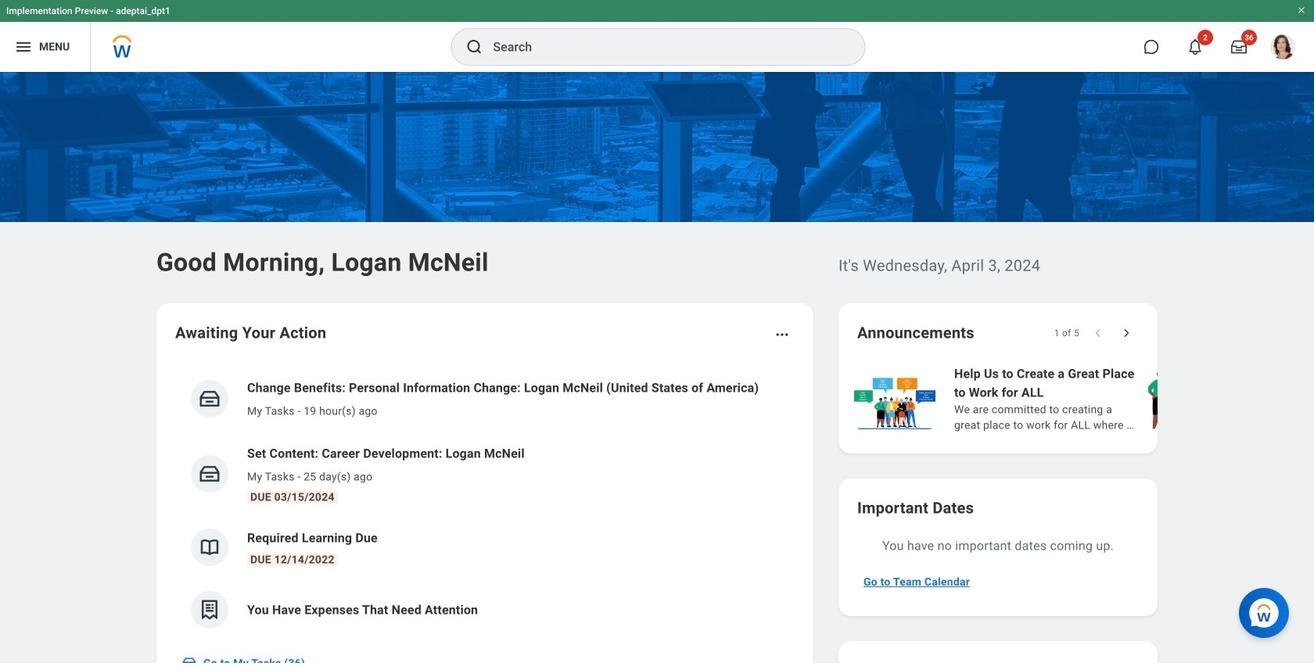 Task type: describe. For each thing, give the bounding box(es) containing it.
1 vertical spatial inbox image
[[181, 655, 197, 663]]

0 horizontal spatial list
[[175, 366, 795, 641]]

inbox image
[[198, 462, 221, 486]]

notifications large image
[[1187, 39, 1203, 55]]

0 vertical spatial inbox image
[[198, 387, 221, 411]]

book open image
[[198, 536, 221, 559]]

inbox large image
[[1231, 39, 1247, 55]]

justify image
[[14, 38, 33, 56]]

Search Workday  search field
[[493, 30, 833, 64]]

chevron right small image
[[1119, 325, 1134, 341]]



Task type: locate. For each thing, give the bounding box(es) containing it.
related actions image
[[774, 327, 790, 343]]

1 horizontal spatial list
[[851, 363, 1314, 435]]

chevron left small image
[[1090, 325, 1106, 341]]

status
[[1054, 327, 1079, 339]]

close environment banner image
[[1297, 5, 1306, 15]]

inbox image
[[198, 387, 221, 411], [181, 655, 197, 663]]

banner
[[0, 0, 1314, 72]]

profile logan mcneil image
[[1270, 34, 1295, 63]]

0 horizontal spatial inbox image
[[181, 655, 197, 663]]

dashboard expenses image
[[198, 598, 221, 622]]

list
[[851, 363, 1314, 435], [175, 366, 795, 641]]

search image
[[465, 38, 484, 56]]

1 horizontal spatial inbox image
[[198, 387, 221, 411]]

main content
[[0, 72, 1314, 663]]



Task type: vqa. For each thing, say whether or not it's contained in the screenshot.
inbox large image
yes



